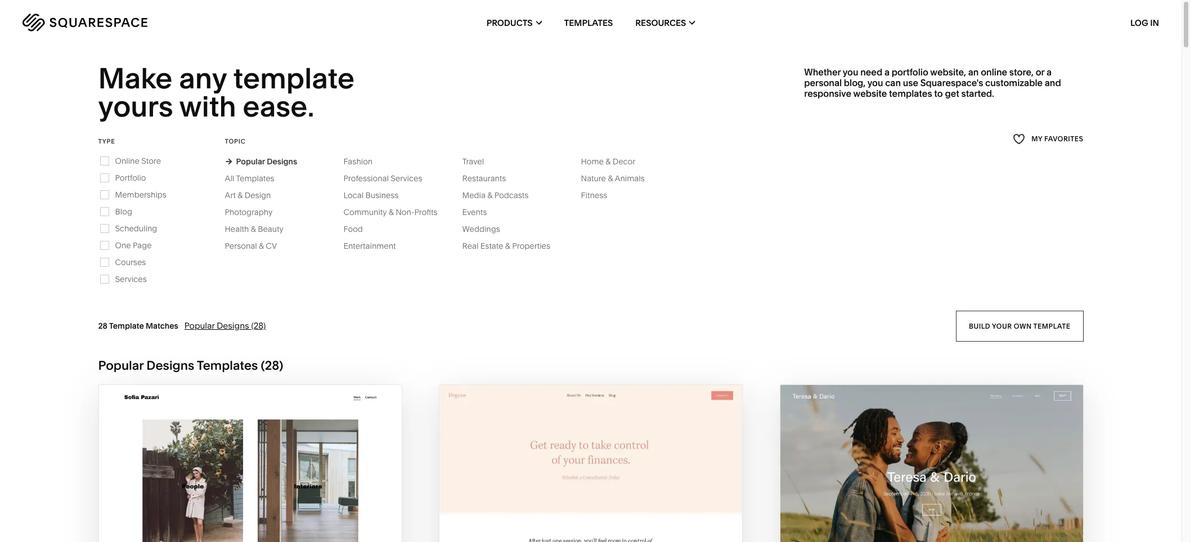 Task type: locate. For each thing, give the bounding box(es) containing it.
events link
[[463, 207, 498, 217]]

website,
[[931, 66, 967, 78]]

you left need
[[843, 66, 859, 78]]

&
[[606, 156, 611, 167], [608, 173, 613, 183], [238, 190, 243, 200], [488, 190, 493, 200], [389, 207, 394, 217], [251, 224, 256, 234], [259, 241, 264, 251], [506, 241, 511, 251]]

1 horizontal spatial popular
[[185, 320, 215, 331]]

blog,
[[844, 77, 866, 88]]

popular designs link
[[225, 156, 297, 167]]

home & decor
[[581, 156, 636, 167]]

designs
[[267, 156, 297, 167], [217, 320, 249, 331], [147, 358, 194, 373]]

popular designs templates ( 28 )
[[98, 358, 283, 373]]

designs left (28)
[[217, 320, 249, 331]]

& right health
[[251, 224, 256, 234]]

started.
[[962, 88, 995, 99]]

0 vertical spatial popular
[[236, 156, 265, 167]]

designs for popular designs templates ( 28 )
[[147, 358, 194, 373]]

0 vertical spatial 28
[[98, 321, 108, 331]]

1 horizontal spatial template
[[1034, 322, 1071, 330]]

popular designs (28)
[[185, 320, 266, 331]]

2 vertical spatial popular
[[98, 358, 144, 373]]

weddings link
[[463, 224, 512, 234]]

& left non-
[[389, 207, 394, 217]]

& for cv
[[259, 241, 264, 251]]

1 a from the left
[[885, 66, 890, 78]]

use
[[904, 77, 919, 88]]

a right or
[[1047, 66, 1052, 78]]

designs up all templates link
[[267, 156, 297, 167]]

portfolio
[[115, 173, 146, 183]]

animals
[[615, 173, 645, 183]]

and
[[1046, 77, 1062, 88]]

& right art
[[238, 190, 243, 200]]

1 horizontal spatial a
[[1047, 66, 1052, 78]]

restaurants
[[463, 173, 506, 183]]

memberships
[[115, 190, 167, 200]]

templates
[[565, 17, 613, 28], [236, 173, 275, 183], [197, 358, 258, 373]]

0 horizontal spatial designs
[[147, 358, 194, 373]]

28 down (28)
[[265, 358, 279, 373]]

& left cv
[[259, 241, 264, 251]]

0 horizontal spatial a
[[885, 66, 890, 78]]

1 vertical spatial 28
[[265, 358, 279, 373]]

0 horizontal spatial template
[[233, 61, 355, 96]]

media
[[463, 190, 486, 200]]

courses
[[115, 257, 146, 267]]

all
[[225, 173, 234, 183]]

0 vertical spatial designs
[[267, 156, 297, 167]]

1 horizontal spatial 28
[[265, 358, 279, 373]]

community & non-profits link
[[344, 207, 449, 217]]

2 vertical spatial designs
[[147, 358, 194, 373]]

profits
[[415, 207, 438, 217]]

pazari element
[[99, 385, 402, 542]]

can
[[886, 77, 901, 88]]

nature & animals
[[581, 173, 645, 183]]

all templates link
[[225, 173, 286, 183]]

pazari image
[[99, 385, 402, 542]]

scheduling
[[115, 223, 157, 234]]

2 horizontal spatial designs
[[267, 156, 297, 167]]

1 vertical spatial services
[[115, 274, 147, 284]]

1 horizontal spatial designs
[[217, 320, 249, 331]]

designs down matches
[[147, 358, 194, 373]]

responsive
[[805, 88, 852, 99]]

health
[[225, 224, 249, 234]]

& right nature
[[608, 173, 613, 183]]

events
[[463, 207, 487, 217]]

services down 'courses'
[[115, 274, 147, 284]]

template inside make any template yours with ease.
[[233, 61, 355, 96]]

you
[[843, 66, 859, 78], [868, 77, 884, 88]]

local business
[[344, 190, 399, 200]]

log             in
[[1131, 17, 1160, 28]]

my favorites link
[[1014, 132, 1084, 147]]

1 horizontal spatial you
[[868, 77, 884, 88]]

& for non-
[[389, 207, 394, 217]]

& right home on the top
[[606, 156, 611, 167]]

popular for popular designs (28)
[[185, 320, 215, 331]]

2 vertical spatial templates
[[197, 358, 258, 373]]

page
[[133, 240, 152, 250]]

business
[[366, 190, 399, 200]]

28 left 'template' at bottom
[[98, 321, 108, 331]]

local business link
[[344, 190, 410, 200]]

services
[[391, 173, 423, 183], [115, 274, 147, 284]]

(28)
[[251, 320, 266, 331]]

popular right matches
[[185, 320, 215, 331]]

community & non-profits
[[344, 207, 438, 217]]

art & design link
[[225, 190, 282, 200]]

0 vertical spatial templates
[[565, 17, 613, 28]]

own
[[1014, 322, 1032, 330]]

0 vertical spatial template
[[233, 61, 355, 96]]

weddings
[[463, 224, 500, 234]]

template
[[109, 321, 144, 331]]

restaurants link
[[463, 173, 518, 183]]

0 horizontal spatial popular
[[98, 358, 144, 373]]

popular up all templates
[[236, 156, 265, 167]]

a right need
[[885, 66, 890, 78]]

customizable
[[986, 77, 1043, 88]]

& for design
[[238, 190, 243, 200]]

1 vertical spatial template
[[1034, 322, 1071, 330]]

decor
[[613, 156, 636, 167]]

you left can
[[868, 77, 884, 88]]

resources button
[[636, 0, 696, 45]]

entertainment
[[344, 241, 396, 251]]

with
[[179, 89, 236, 124]]

1 horizontal spatial services
[[391, 173, 423, 183]]

matches
[[146, 321, 178, 331]]

1 vertical spatial popular
[[185, 320, 215, 331]]

template
[[233, 61, 355, 96], [1034, 322, 1071, 330]]

get
[[946, 88, 960, 99]]

templates
[[890, 88, 933, 99]]

2 horizontal spatial popular
[[236, 156, 265, 167]]

popular for popular designs
[[236, 156, 265, 167]]

ease.
[[243, 89, 314, 124]]

degraw image
[[440, 385, 743, 542]]

& right the media in the left top of the page
[[488, 190, 493, 200]]

1 vertical spatial designs
[[217, 320, 249, 331]]

any
[[179, 61, 227, 96]]

nature & animals link
[[581, 173, 656, 183]]

real
[[463, 241, 479, 251]]

& for podcasts
[[488, 190, 493, 200]]

services up business
[[391, 173, 423, 183]]

0 horizontal spatial 28
[[98, 321, 108, 331]]

need
[[861, 66, 883, 78]]

popular down 'template' at bottom
[[98, 358, 144, 373]]



Task type: vqa. For each thing, say whether or not it's contained in the screenshot.
the left Designs
yes



Task type: describe. For each thing, give the bounding box(es) containing it.
professional services
[[344, 173, 423, 183]]

dario image
[[781, 385, 1084, 542]]

products
[[487, 17, 533, 28]]

art & design
[[225, 190, 271, 200]]

0 horizontal spatial services
[[115, 274, 147, 284]]

topic
[[225, 137, 246, 145]]

food
[[344, 224, 363, 234]]

health & beauty
[[225, 224, 284, 234]]

popular designs
[[236, 156, 297, 167]]

designs for popular designs
[[267, 156, 297, 167]]

2 a from the left
[[1047, 66, 1052, 78]]

yours
[[98, 89, 173, 124]]

1 vertical spatial templates
[[236, 173, 275, 183]]

media & podcasts
[[463, 190, 529, 200]]

cv
[[266, 241, 277, 251]]

whether you need a portfolio website, an online store, or a personal blog, you can use squarespace's customizable and responsive website templates to get started.
[[805, 66, 1062, 99]]

popular for popular designs templates ( 28 )
[[98, 358, 144, 373]]

designs for popular designs (28)
[[217, 320, 249, 331]]

my favorites
[[1032, 135, 1084, 143]]

in
[[1151, 17, 1160, 28]]

whether
[[805, 66, 841, 78]]

build your own template
[[970, 322, 1071, 330]]

store
[[141, 156, 161, 166]]

resources
[[636, 17, 687, 28]]

home & decor link
[[581, 156, 647, 167]]

template inside button
[[1034, 322, 1071, 330]]

personal
[[805, 77, 842, 88]]

local
[[344, 190, 364, 200]]

my
[[1032, 135, 1043, 143]]

fitness link
[[581, 190, 619, 200]]

& for animals
[[608, 173, 613, 183]]

media & podcasts link
[[463, 190, 540, 200]]

build your own template button
[[957, 311, 1084, 342]]

0 vertical spatial services
[[391, 173, 423, 183]]

an
[[969, 66, 979, 78]]

store,
[[1010, 66, 1034, 78]]

design
[[245, 190, 271, 200]]

)
[[279, 358, 283, 373]]

estate
[[481, 241, 504, 251]]

make
[[98, 61, 173, 96]]

blog
[[115, 207, 132, 217]]

build
[[970, 322, 991, 330]]

non-
[[396, 207, 415, 217]]

beauty
[[258, 224, 284, 234]]

products button
[[487, 0, 542, 45]]

degraw element
[[440, 385, 743, 542]]

make any template yours with ease.
[[98, 61, 361, 124]]

log
[[1131, 17, 1149, 28]]

(
[[261, 358, 265, 373]]

health & beauty link
[[225, 224, 295, 234]]

home
[[581, 156, 604, 167]]

travel
[[463, 156, 484, 167]]

personal
[[225, 241, 257, 251]]

& for decor
[[606, 156, 611, 167]]

squarespace's
[[921, 77, 984, 88]]

online
[[115, 156, 140, 166]]

online store
[[115, 156, 161, 166]]

favorites
[[1045, 135, 1084, 143]]

nature
[[581, 173, 606, 183]]

all templates
[[225, 173, 275, 183]]

website
[[854, 88, 888, 99]]

professional
[[344, 173, 389, 183]]

real estate & properties link
[[463, 241, 562, 251]]

popular designs (28) link
[[185, 320, 266, 331]]

0 horizontal spatial you
[[843, 66, 859, 78]]

type
[[98, 137, 115, 145]]

28 template matches
[[98, 321, 178, 331]]

fitness
[[581, 190, 608, 200]]

fashion link
[[344, 156, 384, 167]]

online
[[982, 66, 1008, 78]]

real estate & properties
[[463, 241, 551, 251]]

& for beauty
[[251, 224, 256, 234]]

squarespace logo link
[[23, 14, 250, 32]]

& right the estate
[[506, 241, 511, 251]]

log             in link
[[1131, 17, 1160, 28]]

templates link
[[565, 0, 613, 45]]

dario element
[[781, 385, 1084, 542]]

properties
[[513, 241, 551, 251]]

portfolio
[[892, 66, 929, 78]]

your
[[993, 322, 1013, 330]]

photography
[[225, 207, 273, 217]]

squarespace logo image
[[23, 14, 148, 32]]

travel link
[[463, 156, 496, 167]]

podcasts
[[495, 190, 529, 200]]

personal & cv
[[225, 241, 277, 251]]

food link
[[344, 224, 374, 234]]

or
[[1036, 66, 1045, 78]]

community
[[344, 207, 387, 217]]



